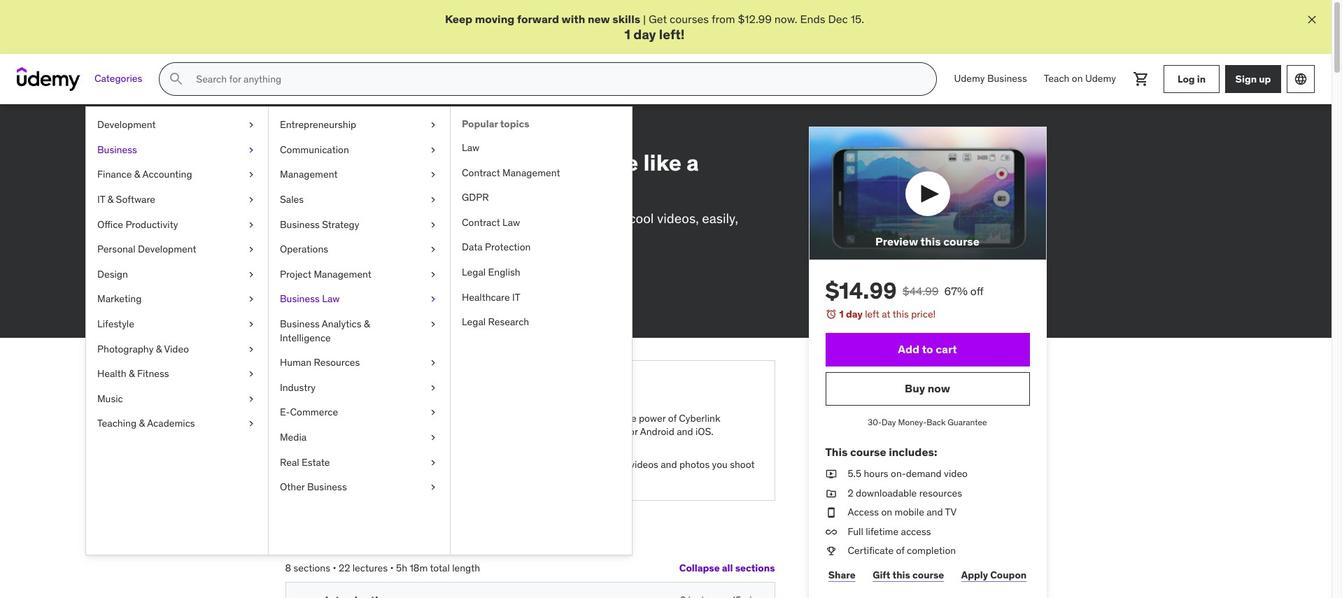 Task type: describe. For each thing, give the bounding box(es) containing it.
android inside how to edit videos on your phone like a professional use cyberlink powerdirector for android and ios to make cool videos, easily, quickly, and cheaply on phones and tablets
[[479, 210, 525, 227]]

photos inside how to edit the videos and photos you shoot on your phone.
[[680, 459, 710, 471]]

(15
[[354, 258, 367, 270]]

xsmall image for real estate
[[428, 456, 439, 470]]

xsmall image for business law
[[428, 293, 439, 307]]

it inside it & software link
[[97, 193, 105, 206]]

back
[[927, 417, 946, 428]]

business analytics & intelligence
[[280, 318, 370, 344]]

0 vertical spatial law
[[462, 141, 480, 154]]

tv
[[945, 506, 957, 519]]

xsmall image for sales
[[428, 193, 439, 207]]

management for project
[[314, 268, 372, 281]]

entrepreneurship
[[280, 118, 356, 131]]

teaching & academics link
[[86, 412, 268, 437]]

media
[[280, 431, 307, 444]]

1 horizontal spatial video
[[944, 468, 968, 480]]

you'll
[[349, 376, 392, 398]]

created
[[285, 277, 320, 289]]

xsmall image for media
[[428, 431, 439, 445]]

gdpr
[[462, 191, 489, 204]]

xsmall image for marketing
[[246, 293, 257, 307]]

gift
[[873, 569, 891, 581]]

includes:
[[889, 445, 938, 459]]

1/2022
[[362, 296, 394, 309]]

popular
[[462, 118, 498, 130]]

how to edit the videos and photos you shoot on your phone.
[[561, 459, 755, 485]]

access
[[901, 526, 931, 538]]

shoot inside how to make photos and videos you shoot on your phone into a professional masterpiece.
[[485, 412, 509, 425]]

contract law link
[[451, 211, 632, 235]]

xsmall image for communication
[[428, 143, 439, 157]]

business for business analytics & intelligence
[[280, 318, 320, 330]]

on down video editing link
[[488, 148, 515, 177]]

other for other business
[[280, 481, 305, 494]]

udemy business link
[[946, 62, 1036, 96]]

close image
[[1306, 13, 1320, 27]]

1 horizontal spatial photography & video link
[[285, 124, 383, 141]]

log
[[1178, 73, 1195, 85]]

xsmall image for human resources
[[428, 356, 439, 370]]

video inside other useful apps that will help take your video productions to the next level.
[[325, 472, 349, 485]]

software
[[116, 193, 155, 206]]

business for business law
[[280, 293, 320, 305]]

you inside how to make photos and videos you shoot on your phone into a professional masterpiece.
[[467, 412, 482, 425]]

apps
[[381, 459, 403, 471]]

preview this course
[[876, 235, 980, 249]]

business strategy
[[280, 218, 359, 231]]

powerdirector inside how to edit videos on your phone like a professional use cyberlink powerdirector for android and ios to make cool videos, easily, quickly, and cheaply on phones and tablets
[[371, 210, 456, 227]]

analytics
[[322, 318, 362, 330]]

level.
[[455, 472, 477, 485]]

this course includes:
[[826, 445, 938, 459]]

students
[[423, 258, 462, 270]]

left!
[[659, 26, 685, 43]]

1 horizontal spatial photography
[[285, 126, 346, 139]]

shoot inside how to edit the videos and photos you shoot on your phone.
[[730, 459, 755, 471]]

xsmall image for other business
[[428, 481, 439, 495]]

communication link
[[269, 138, 450, 163]]

edit for the
[[594, 459, 611, 471]]

& for health & fitness link
[[129, 368, 135, 380]]

apply coupon button
[[959, 561, 1030, 589]]

phone inside how to make photos and videos you shoot on your phone into a professional masterpiece.
[[360, 426, 387, 438]]

& up communication
[[348, 126, 354, 139]]

1 vertical spatial photography
[[97, 343, 154, 355]]

full
[[848, 526, 864, 538]]

other for other useful apps that will help take your video productions to the next level.
[[325, 459, 350, 471]]

apply coupon
[[962, 569, 1027, 581]]

xsmall image for management
[[428, 168, 439, 182]]

1 inside "keep moving forward with new skills | get courses from $12.99 now. ends dec 15. 1 day left!"
[[625, 26, 631, 43]]

0 vertical spatial design
[[429, 126, 461, 139]]

popular topics
[[462, 118, 530, 130]]

collapse all sections
[[680, 562, 775, 575]]

hours
[[864, 468, 889, 480]]

how for on
[[561, 459, 581, 471]]

1 vertical spatial this
[[893, 308, 909, 321]]

and left tablets
[[473, 228, 495, 245]]

it inside the healthcare it link
[[512, 291, 521, 303]]

2 • from the left
[[390, 562, 394, 574]]

xsmall image for finance & accounting
[[246, 168, 257, 182]]

your inside other useful apps that will help take your video productions to the next level.
[[484, 459, 503, 471]]

your inside how to edit videos on your phone like a professional use cyberlink powerdirector for android and ios to make cool videos, easily, quickly, and cheaply on phones and tablets
[[520, 148, 566, 177]]

buy now button
[[826, 372, 1030, 406]]

law for business law
[[322, 293, 340, 305]]

course for preview this course
[[944, 235, 980, 249]]

english for english [auto]
[[482, 296, 515, 309]]

resources
[[920, 487, 963, 500]]

0 horizontal spatial design
[[97, 268, 128, 281]]

left
[[865, 308, 880, 321]]

how for your
[[325, 412, 345, 425]]

4.6
[[285, 258, 300, 270]]

by
[[323, 277, 333, 289]]

skills
[[613, 12, 641, 26]]

personal
[[97, 243, 136, 256]]

what
[[303, 376, 346, 398]]

take
[[463, 459, 482, 471]]

cyberlink inside how to utilize the power of cyberlink powerdirector for android and ios.
[[679, 412, 721, 425]]

phones
[[426, 228, 469, 245]]

collapse
[[680, 562, 720, 575]]

xsmall image for business
[[246, 143, 257, 157]]

lifestyle
[[97, 318, 134, 330]]

english [auto]
[[482, 296, 544, 309]]

health & fitness link
[[86, 362, 268, 387]]

new
[[588, 12, 610, 26]]

videos,
[[657, 210, 699, 227]]

ios
[[554, 210, 575, 227]]

& inside business analytics & intelligence
[[364, 318, 370, 330]]

cheaply
[[358, 228, 404, 245]]

e-commerce link
[[269, 401, 450, 426]]

real estate
[[280, 456, 330, 469]]

all
[[722, 562, 733, 575]]

xsmall image for it & software
[[246, 193, 257, 207]]

business law element
[[450, 107, 632, 555]]

the for edit
[[613, 459, 628, 471]]

business left teach
[[988, 72, 1027, 85]]

on down downloadable in the bottom right of the page
[[882, 506, 893, 519]]

the inside other useful apps that will help take your video productions to the next level.
[[417, 472, 431, 485]]

law link
[[451, 136, 632, 161]]

it & software
[[97, 193, 155, 206]]

1 vertical spatial photography & video link
[[86, 337, 268, 362]]

1 udemy from the left
[[954, 72, 985, 85]]

on right teach
[[1072, 72, 1083, 85]]

this
[[826, 445, 848, 459]]

teaching & academics
[[97, 417, 195, 430]]

cart
[[936, 343, 957, 357]]

xsmall image for operations
[[428, 243, 439, 257]]

on inside how to edit the videos and photos you shoot on your phone.
[[561, 472, 572, 485]]

how to utilize the power of cyberlink powerdirector for android and ios.
[[561, 412, 721, 438]]

last
[[302, 296, 321, 309]]

get
[[649, 12, 667, 26]]

and left ios
[[528, 210, 551, 227]]

1 vertical spatial course
[[850, 445, 887, 459]]

Search for anything text field
[[193, 67, 920, 91]]

gift this course link
[[870, 561, 947, 589]]

human resources
[[280, 356, 360, 369]]

legal for legal english
[[462, 266, 486, 279]]

management for contract
[[503, 166, 560, 179]]

legal for legal research
[[462, 316, 486, 328]]

professional inside how to edit videos on your phone like a professional use cyberlink powerdirector for android and ios to make cool videos, easily, quickly, and cheaply on phones and tablets
[[285, 175, 418, 204]]

mobile
[[895, 506, 925, 519]]

finance & accounting link
[[86, 163, 268, 188]]

business strategy link
[[269, 213, 450, 237]]

law for contract law
[[503, 216, 520, 229]]

xsmall image for lifestyle
[[246, 318, 257, 331]]

to inside other useful apps that will help take your video productions to the next level.
[[406, 472, 415, 485]]

at
[[882, 308, 891, 321]]

certificate of completion
[[848, 545, 956, 557]]

xsmall image for business strategy
[[428, 218, 439, 232]]

data
[[462, 241, 483, 254]]

topics
[[500, 118, 530, 130]]

videos inside how to edit videos on your phone like a professional use cyberlink powerdirector for android and ios to make cool videos, easily, quickly, and cheaply on phones and tablets
[[413, 148, 483, 177]]



Task type: vqa. For each thing, say whether or not it's contained in the screenshot.
BI
no



Task type: locate. For each thing, give the bounding box(es) containing it.
2 legal from the top
[[462, 316, 486, 328]]

log in link
[[1164, 65, 1220, 93]]

course inside button
[[944, 235, 980, 249]]

0 horizontal spatial a
[[409, 426, 414, 438]]

moving
[[475, 12, 515, 26]]

legal research
[[462, 316, 529, 328]]

xsmall image for entrepreneurship
[[428, 118, 439, 132]]

english down protection
[[488, 266, 521, 279]]

0 vertical spatial android
[[479, 210, 525, 227]]

for inside how to utilize the power of cyberlink powerdirector for android and ios.
[[626, 426, 638, 438]]

course for gift this course
[[913, 569, 945, 581]]

your
[[520, 148, 566, 177], [339, 426, 357, 438], [484, 459, 503, 471], [574, 472, 593, 485]]

0 horizontal spatial android
[[479, 210, 525, 227]]

how to edit videos on your phone like a professional use cyberlink powerdirector for android and ios to make cool videos, easily, quickly, and cheaply on phones and tablets
[[285, 148, 739, 245]]

2 udemy from the left
[[1086, 72, 1117, 85]]

1 horizontal spatial •
[[390, 562, 394, 574]]

now.
[[775, 12, 798, 26]]

1 horizontal spatial photography & video
[[285, 126, 383, 139]]

videos down video design link
[[413, 148, 483, 177]]

videos
[[413, 148, 483, 177], [436, 412, 465, 425], [630, 459, 659, 471]]

to inside how to utilize the power of cyberlink powerdirector for android and ios.
[[583, 412, 592, 425]]

on-
[[891, 468, 906, 480]]

1 vertical spatial 1
[[840, 308, 844, 321]]

and up (15 on the left of the page
[[333, 228, 355, 245]]

updated
[[323, 296, 360, 309]]

and inside how to utilize the power of cyberlink powerdirector for android and ios.
[[677, 426, 693, 438]]

2 vertical spatial videos
[[630, 459, 659, 471]]

business for business
[[97, 143, 137, 156]]

and left tv
[[927, 506, 943, 519]]

xsmall image inside operations link
[[428, 243, 439, 257]]

0 vertical spatial photography & video
[[285, 126, 383, 139]]

xsmall image inside office productivity link
[[246, 218, 257, 232]]

the down will
[[417, 472, 431, 485]]

sales
[[280, 193, 304, 206]]

0 vertical spatial make
[[593, 210, 626, 227]]

xsmall image inside design link
[[246, 268, 257, 282]]

this for preview
[[921, 235, 941, 249]]

0 vertical spatial of
[[668, 412, 677, 425]]

you up take
[[467, 412, 482, 425]]

business link
[[86, 138, 268, 163]]

share
[[829, 569, 856, 581]]

0 horizontal spatial video
[[325, 472, 349, 485]]

0 vertical spatial it
[[97, 193, 105, 206]]

you
[[467, 412, 482, 425], [712, 459, 728, 471]]

the inside how to utilize the power of cyberlink powerdirector for android and ios.
[[622, 412, 637, 425]]

1 vertical spatial development
[[138, 243, 196, 256]]

1 contract from the top
[[462, 166, 500, 179]]

other inside other useful apps that will help take your video productions to the next level.
[[325, 459, 350, 471]]

your inside how to make photos and videos you shoot on your phone into a professional masterpiece.
[[339, 426, 357, 438]]

xsmall image inside project management link
[[428, 268, 439, 282]]

contract for contract law
[[462, 216, 500, 229]]

xsmall image inside media link
[[428, 431, 439, 445]]

2 vertical spatial the
[[417, 472, 431, 485]]

closed captions image
[[465, 297, 477, 309]]

0 vertical spatial legal
[[462, 266, 486, 279]]

video
[[944, 468, 968, 480], [325, 472, 349, 485]]

this inside gift this course link
[[893, 569, 911, 581]]

business up finance
[[97, 143, 137, 156]]

videos inside how to make photos and videos you shoot on your phone into a professional masterpiece.
[[436, 412, 465, 425]]

0 horizontal spatial photography
[[97, 343, 154, 355]]

law down 'by'
[[322, 293, 340, 305]]

powerdirector up cheaply
[[371, 210, 456, 227]]

2 contract from the top
[[462, 216, 500, 229]]

0 vertical spatial development
[[97, 118, 156, 131]]

timothy maxwell link
[[335, 277, 408, 289]]

xsmall image for personal development
[[246, 243, 257, 257]]

of right power
[[668, 412, 677, 425]]

1 horizontal spatial udemy
[[1086, 72, 1117, 85]]

2 downloadable resources
[[848, 487, 963, 500]]

xsmall image for development
[[246, 118, 257, 132]]

to for how to edit the videos and photos you shoot on your phone.
[[583, 459, 592, 471]]

design down personal
[[97, 268, 128, 281]]

design left popular
[[429, 126, 461, 139]]

and down learn
[[417, 412, 434, 425]]

communication
[[280, 143, 349, 156]]

access on mobile and tv
[[848, 506, 957, 519]]

for up how to edit the videos and photos you shoot on your phone.
[[626, 426, 638, 438]]

human
[[280, 356, 312, 369]]

created by timothy maxwell
[[285, 277, 408, 289]]

fitness
[[137, 368, 169, 380]]

course up '67%'
[[944, 235, 980, 249]]

• left 5h 18m
[[390, 562, 394, 574]]

android
[[479, 210, 525, 227], [640, 426, 675, 438]]

your left phone.
[[574, 472, 593, 485]]

0 horizontal spatial make
[[358, 412, 382, 425]]

2 vertical spatial law
[[322, 293, 340, 305]]

1 horizontal spatial a
[[687, 148, 699, 177]]

1 down skills at the top left
[[625, 26, 631, 43]]

professional up 'help'
[[416, 426, 470, 438]]

contract for contract management
[[462, 166, 500, 179]]

& for it & software link
[[108, 193, 114, 206]]

and inside how to edit the videos and photos you shoot on your phone.
[[661, 459, 677, 471]]

for
[[459, 210, 476, 227], [626, 426, 638, 438]]

udemy image
[[17, 67, 81, 91]]

how inside how to edit the videos and photos you shoot on your phone.
[[561, 459, 581, 471]]

development down categories dropdown button
[[97, 118, 156, 131]]

office
[[97, 218, 123, 231]]

& for teaching & academics "link"
[[139, 417, 145, 430]]

for inside how to edit videos on your phone like a professional use cyberlink powerdirector for android and ios to make cool videos, easily, quickly, and cheaply on phones and tablets
[[459, 210, 476, 227]]

and inside how to make photos and videos you shoot on your phone into a professional masterpiece.
[[417, 412, 434, 425]]

a inside how to make photos and videos you shoot on your phone into a professional masterpiece.
[[409, 426, 414, 438]]

1 vertical spatial phone
[[360, 426, 387, 438]]

xsmall image inside the business analytics & intelligence link
[[428, 318, 439, 331]]

lifestyle link
[[86, 312, 268, 337]]

now
[[928, 382, 951, 396]]

use
[[285, 210, 308, 227]]

& inside health & fitness link
[[129, 368, 135, 380]]

business down created
[[280, 293, 320, 305]]

professional inside how to make photos and videos you shoot on your phone into a professional masterpiece.
[[416, 426, 470, 438]]

0 vertical spatial day
[[634, 26, 656, 43]]

english for english
[[422, 296, 454, 309]]

0 vertical spatial professional
[[285, 175, 418, 204]]

1 horizontal spatial make
[[593, 210, 626, 227]]

add to cart
[[898, 343, 957, 357]]

1 vertical spatial for
[[626, 426, 638, 438]]

xsmall image for business analytics & intelligence
[[428, 318, 439, 331]]

0 horizontal spatial you
[[467, 412, 482, 425]]

make inside how to make photos and videos you shoot on your phone into a professional masterpiece.
[[358, 412, 382, 425]]

on up 161
[[407, 228, 422, 245]]

a inside how to edit videos on your phone like a professional use cyberlink powerdirector for android and ios to make cool videos, easily, quickly, and cheaply on phones and tablets
[[687, 148, 699, 177]]

1 horizontal spatial you
[[712, 459, 728, 471]]

xsmall image inside personal development link
[[246, 243, 257, 257]]

will
[[425, 459, 439, 471]]

0 vertical spatial videos
[[413, 148, 483, 177]]

sections inside dropdown button
[[735, 562, 775, 575]]

on down commerce
[[325, 426, 336, 438]]

1 horizontal spatial design
[[429, 126, 461, 139]]

this inside the "preview this course" button
[[921, 235, 941, 249]]

android down power
[[640, 426, 675, 438]]

make up media link
[[358, 412, 382, 425]]

you down ios.
[[712, 459, 728, 471]]

0 vertical spatial photography
[[285, 126, 346, 139]]

other down real
[[280, 481, 305, 494]]

• left 22 at the bottom left of page
[[333, 562, 336, 574]]

edit up phone.
[[594, 459, 611, 471]]

xsmall image for project management
[[428, 268, 439, 282]]

xsmall image inside business strategy link
[[428, 218, 439, 232]]

0 horizontal spatial sections
[[294, 562, 330, 574]]

1 vertical spatial make
[[358, 412, 382, 425]]

xsmall image inside health & fitness link
[[246, 368, 257, 381]]

to for add to cart
[[922, 343, 934, 357]]

1 horizontal spatial 1
[[840, 308, 844, 321]]

android inside how to utilize the power of cyberlink powerdirector for android and ios.
[[640, 426, 675, 438]]

1 horizontal spatial photos
[[680, 459, 710, 471]]

cyberlink inside how to edit videos on your phone like a professional use cyberlink powerdirector for android and ios to make cool videos, easily, quickly, and cheaply on phones and tablets
[[312, 210, 368, 227]]

1 vertical spatial shoot
[[730, 459, 755, 471]]

1 vertical spatial day
[[846, 308, 863, 321]]

powerdirector down utilize on the left bottom of page
[[561, 426, 624, 438]]

how inside how to utilize the power of cyberlink powerdirector for android and ios.
[[561, 412, 581, 425]]

& up 'fitness'
[[156, 343, 162, 355]]

xsmall image inside human resources link
[[428, 356, 439, 370]]

law up protection
[[503, 216, 520, 229]]

make inside how to edit videos on your phone like a professional use cyberlink powerdirector for android and ios to make cool videos, easily, quickly, and cheaply on phones and tablets
[[593, 210, 626, 227]]

video down estate
[[325, 472, 349, 485]]

the for utilize
[[622, 412, 637, 425]]

1 vertical spatial edit
[[594, 459, 611, 471]]

it up office at the left
[[97, 193, 105, 206]]

67%
[[945, 285, 968, 299]]

make left cool
[[593, 210, 626, 227]]

contract up gdpr
[[462, 166, 500, 179]]

0 vertical spatial you
[[467, 412, 482, 425]]

full lifetime access
[[848, 526, 931, 538]]

business law
[[280, 293, 340, 305]]

day inside "keep moving forward with new skills | get courses from $12.99 now. ends dec 15. 1 day left!"
[[634, 26, 656, 43]]

to inside button
[[922, 343, 934, 357]]

and left ios.
[[677, 426, 693, 438]]

management inside project management link
[[314, 268, 372, 281]]

15.
[[851, 12, 865, 26]]

business inside business analytics & intelligence
[[280, 318, 320, 330]]

teach on udemy
[[1044, 72, 1117, 85]]

& right finance
[[134, 168, 140, 181]]

real estate link
[[269, 450, 450, 475]]

0 horizontal spatial photos
[[385, 412, 415, 425]]

a right into
[[409, 426, 414, 438]]

0 vertical spatial the
[[622, 412, 637, 425]]

xsmall image inside teaching & academics "link"
[[246, 417, 257, 431]]

2 horizontal spatial law
[[503, 216, 520, 229]]

0 vertical spatial photos
[[385, 412, 415, 425]]

1 vertical spatial the
[[613, 459, 628, 471]]

photos up into
[[385, 412, 415, 425]]

0 vertical spatial contract
[[462, 166, 500, 179]]

it up research
[[512, 291, 521, 303]]

on inside how to make photos and videos you shoot on your phone into a professional masterpiece.
[[325, 426, 336, 438]]

contract management
[[462, 166, 560, 179]]

& inside teaching & academics "link"
[[139, 417, 145, 430]]

on left phone.
[[561, 472, 572, 485]]

lectures
[[353, 562, 388, 574]]

cool
[[629, 210, 654, 227]]

photography & video link up 'fitness'
[[86, 337, 268, 362]]

to down how to utilize the power of cyberlink powerdirector for android and ios.
[[583, 459, 592, 471]]

1 vertical spatial videos
[[436, 412, 465, 425]]

commerce
[[290, 406, 338, 419]]

xsmall image
[[428, 118, 439, 132], [246, 143, 257, 157], [428, 143, 439, 157], [428, 193, 439, 207], [428, 218, 439, 232], [246, 243, 257, 257], [428, 243, 439, 257], [428, 268, 439, 282], [246, 293, 257, 307], [428, 293, 439, 307], [428, 318, 439, 331], [428, 356, 439, 370], [428, 406, 439, 420], [303, 412, 314, 426], [246, 417, 257, 431], [428, 456, 439, 470], [303, 459, 314, 472], [428, 481, 439, 495], [826, 487, 837, 501], [826, 506, 837, 520], [826, 526, 837, 539]]

powerdirector inside how to utilize the power of cyberlink powerdirector for android and ios.
[[561, 426, 624, 438]]

xsmall image for industry
[[428, 381, 439, 395]]

1 vertical spatial contract
[[462, 216, 500, 229]]

photography & video up communication
[[285, 126, 383, 139]]

& inside it & software link
[[108, 193, 114, 206]]

the inside how to edit the videos and photos you shoot on your phone.
[[613, 459, 628, 471]]

30-day money-back guarantee
[[868, 417, 988, 428]]

it & software link
[[86, 188, 268, 213]]

1 day left at this price!
[[840, 308, 936, 321]]

useful
[[352, 459, 379, 471]]

1 vertical spatial powerdirector
[[561, 426, 624, 438]]

business up intelligence
[[280, 318, 320, 330]]

video design link
[[400, 124, 461, 141]]

and
[[528, 210, 551, 227], [333, 228, 355, 245], [473, 228, 495, 245], [417, 412, 434, 425], [677, 426, 693, 438], [661, 459, 677, 471], [927, 506, 943, 519]]

categories
[[95, 72, 142, 85]]

xsmall image inside industry link
[[428, 381, 439, 395]]

cyberlink up quickly,
[[312, 210, 368, 227]]

0 vertical spatial photography & video link
[[285, 124, 383, 141]]

1 horizontal spatial it
[[512, 291, 521, 303]]

1 sections from the left
[[294, 562, 330, 574]]

videos inside how to edit the videos and photos you shoot on your phone.
[[630, 459, 659, 471]]

shopping cart with 0 items image
[[1133, 71, 1150, 88]]

xsmall image for health & fitness
[[246, 368, 257, 381]]

& inside finance & accounting link
[[134, 168, 140, 181]]

teach on udemy link
[[1036, 62, 1125, 96]]

other business link
[[269, 475, 450, 500]]

photography & video up health & fitness
[[97, 343, 189, 355]]

this right the preview
[[921, 235, 941, 249]]

for down gdpr
[[459, 210, 476, 227]]

1 vertical spatial cyberlink
[[679, 412, 721, 425]]

$44.99
[[903, 285, 939, 299]]

1 horizontal spatial for
[[626, 426, 638, 438]]

how for professional
[[285, 148, 333, 177]]

real
[[280, 456, 299, 469]]

xsmall image inside development link
[[246, 118, 257, 132]]

0 vertical spatial course
[[944, 235, 980, 249]]

0 vertical spatial a
[[687, 148, 699, 177]]

0 horizontal spatial 1
[[625, 26, 631, 43]]

udemy business
[[954, 72, 1027, 85]]

e-
[[280, 406, 290, 419]]

0 horizontal spatial law
[[322, 293, 340, 305]]

how inside how to make photos and videos you shoot on your phone into a professional masterpiece.
[[325, 412, 345, 425]]

xsmall image inside business link
[[246, 143, 257, 157]]

masterpiece.
[[325, 439, 382, 452]]

0 vertical spatial for
[[459, 210, 476, 227]]

to for how to edit videos on your phone like a professional use cyberlink powerdirector for android and ios to make cool videos, easily, quickly, and cheaply on phones and tablets
[[338, 148, 360, 177]]

other down masterpiece.
[[325, 459, 350, 471]]

xsmall image inside 'business law' link
[[428, 293, 439, 307]]

1 vertical spatial photos
[[680, 459, 710, 471]]

productivity
[[126, 218, 178, 231]]

2 vertical spatial course
[[913, 569, 945, 581]]

to inside how to edit the videos and photos you shoot on your phone.
[[583, 459, 592, 471]]

1 vertical spatial it
[[512, 291, 521, 303]]

2 sections from the left
[[735, 562, 775, 575]]

health & fitness
[[97, 368, 169, 380]]

to up media link
[[347, 412, 356, 425]]

your right take
[[484, 459, 503, 471]]

0 horizontal spatial other
[[280, 481, 305, 494]]

xsmall image inside the entrepreneurship link
[[428, 118, 439, 132]]

to inside how to make photos and videos you shoot on your phone into a professional masterpiece.
[[347, 412, 356, 425]]

1
[[625, 26, 631, 43], [840, 308, 844, 321]]

videos up 'help'
[[436, 412, 465, 425]]

the right utilize on the left bottom of page
[[622, 412, 637, 425]]

of down full lifetime access
[[896, 545, 905, 557]]

maxwell
[[373, 277, 408, 289]]

the up phone.
[[613, 459, 628, 471]]

to right ios
[[578, 210, 590, 227]]

protection
[[485, 241, 531, 254]]

& right health
[[129, 368, 135, 380]]

dec
[[828, 12, 848, 26]]

finance & accounting
[[97, 168, 192, 181]]

health
[[97, 368, 126, 380]]

1 legal from the top
[[462, 266, 486, 279]]

photos inside how to make photos and videos you shoot on your phone into a professional masterpiece.
[[385, 412, 415, 425]]

intelligence
[[280, 331, 331, 344]]

legal
[[462, 266, 486, 279], [462, 316, 486, 328]]

1 vertical spatial photography & video
[[97, 343, 189, 355]]

office productivity link
[[86, 213, 268, 237]]

1 vertical spatial a
[[409, 426, 414, 438]]

1 horizontal spatial powerdirector
[[561, 426, 624, 438]]

course up hours
[[850, 445, 887, 459]]

this right at
[[893, 308, 909, 321]]

this for gift
[[893, 569, 911, 581]]

0 horizontal spatial edit
[[365, 148, 408, 177]]

you inside how to edit the videos and photos you shoot on your phone.
[[712, 459, 728, 471]]

phone down e-commerce link at the left bottom of page
[[360, 426, 387, 438]]

how to make photos and videos you shoot on your phone into a professional masterpiece.
[[325, 412, 509, 452]]

photography & video link
[[285, 124, 383, 141], [86, 337, 268, 362]]

xsmall image for music
[[246, 393, 257, 406]]

price!
[[912, 308, 936, 321]]

resources
[[314, 356, 360, 369]]

data protection link
[[451, 235, 632, 260]]

1 right "alarm" image
[[840, 308, 844, 321]]

professional up business strategy link
[[285, 175, 418, 204]]

xsmall image inside finance & accounting link
[[246, 168, 257, 182]]

photography up communication
[[285, 126, 346, 139]]

to up sales link
[[338, 148, 360, 177]]

business for business strategy
[[280, 218, 320, 231]]

photography up health & fitness
[[97, 343, 154, 355]]

small image
[[303, 595, 317, 599]]

to left cart
[[922, 343, 934, 357]]

a right like
[[687, 148, 699, 177]]

photos down ios.
[[680, 459, 710, 471]]

english left closed captions icon
[[422, 296, 454, 309]]

0 horizontal spatial photography & video
[[97, 343, 189, 355]]

edit inside how to edit the videos and photos you shoot on your phone.
[[594, 459, 611, 471]]

english up legal research
[[482, 296, 515, 309]]

1 vertical spatial professional
[[416, 426, 470, 438]]

xsmall image inside e-commerce link
[[428, 406, 439, 420]]

photography & video link up communication
[[285, 124, 383, 141]]

0 vertical spatial phone
[[571, 148, 639, 177]]

xsmall image for e-commerce
[[428, 406, 439, 420]]

1 horizontal spatial sections
[[735, 562, 775, 575]]

1 horizontal spatial shoot
[[730, 459, 755, 471]]

0 vertical spatial cyberlink
[[312, 210, 368, 227]]

your up "gdpr" link
[[520, 148, 566, 177]]

xsmall image for photography & video
[[246, 343, 257, 356]]

& right teaching
[[139, 417, 145, 430]]

0 vertical spatial 1
[[625, 26, 631, 43]]

and down how to utilize the power of cyberlink powerdirector for android and ios.
[[661, 459, 677, 471]]

contract down gdpr
[[462, 216, 500, 229]]

sections right all
[[735, 562, 775, 575]]

day left left
[[846, 308, 863, 321]]

preview this course button
[[809, 127, 1047, 261]]

& up office at the left
[[108, 193, 114, 206]]

0 vertical spatial powerdirector
[[371, 210, 456, 227]]

1 vertical spatial design
[[97, 268, 128, 281]]

1 vertical spatial legal
[[462, 316, 486, 328]]

how inside how to edit videos on your phone like a professional use cyberlink powerdirector for android and ios to make cool videos, easily, quickly, and cheaply on phones and tablets
[[285, 148, 333, 177]]

coupon
[[991, 569, 1027, 581]]

healthcare it
[[462, 291, 521, 303]]

timothy
[[335, 277, 370, 289]]

xsmall image inside lifestyle "link"
[[246, 318, 257, 331]]

easily,
[[702, 210, 739, 227]]

tablets
[[498, 228, 539, 245]]

completion
[[907, 545, 956, 557]]

videos down how to utilize the power of cyberlink powerdirector for android and ios.
[[630, 459, 659, 471]]

legal down data
[[462, 266, 486, 279]]

xsmall image inside it & software link
[[246, 193, 257, 207]]

cyberlink up ios.
[[679, 412, 721, 425]]

xsmall image
[[246, 118, 257, 132], [464, 128, 475, 139], [246, 168, 257, 182], [428, 168, 439, 182], [246, 193, 257, 207], [246, 218, 257, 232], [246, 268, 257, 282], [285, 298, 296, 309], [246, 318, 257, 331], [246, 343, 257, 356], [246, 368, 257, 381], [428, 381, 439, 395], [246, 393, 257, 406], [428, 431, 439, 445], [826, 468, 837, 481], [826, 545, 837, 559]]

xsmall image for office productivity
[[246, 218, 257, 232]]

1 horizontal spatial day
[[846, 308, 863, 321]]

0 horizontal spatial of
[[668, 412, 677, 425]]

law down popular
[[462, 141, 480, 154]]

xsmall image inside real estate link
[[428, 456, 439, 470]]

0 horizontal spatial photography & video link
[[86, 337, 268, 362]]

course down completion at right
[[913, 569, 945, 581]]

to down 'that'
[[406, 472, 415, 485]]

your inside how to edit the videos and photos you shoot on your phone.
[[574, 472, 593, 485]]

& for bottommost photography & video link
[[156, 343, 162, 355]]

xsmall image inside music link
[[246, 393, 257, 406]]

xsmall image inside communication "link"
[[428, 143, 439, 157]]

0 vertical spatial shoot
[[485, 412, 509, 425]]

0 horizontal spatial phone
[[360, 426, 387, 438]]

ratings)
[[369, 258, 402, 270]]

business up operations
[[280, 218, 320, 231]]

sections right the 8
[[294, 562, 330, 574]]

strategy
[[322, 218, 359, 231]]

xsmall image for design
[[246, 268, 257, 282]]

edit for videos
[[365, 148, 408, 177]]

xsmall image inside 'management' link
[[428, 168, 439, 182]]

management inside "contract management" link
[[503, 166, 560, 179]]

how for android
[[561, 412, 581, 425]]

& for finance & accounting link
[[134, 168, 140, 181]]

phone inside how to edit videos on your phone like a professional use cyberlink powerdirector for android and ios to make cool videos, easily, quickly, and cheaply on phones and tablets
[[571, 148, 639, 177]]

xsmall image inside other business link
[[428, 481, 439, 495]]

project
[[280, 268, 312, 281]]

1 horizontal spatial phone
[[571, 148, 639, 177]]

0 horizontal spatial udemy
[[954, 72, 985, 85]]

0 vertical spatial this
[[921, 235, 941, 249]]

0 horizontal spatial shoot
[[485, 412, 509, 425]]

0 vertical spatial other
[[325, 459, 350, 471]]

day down |
[[634, 26, 656, 43]]

phone left like
[[571, 148, 639, 177]]

0 horizontal spatial •
[[333, 562, 336, 574]]

of inside how to utilize the power of cyberlink powerdirector for android and ios.
[[668, 412, 677, 425]]

5.5 hours on-demand video
[[848, 468, 968, 480]]

0 vertical spatial edit
[[365, 148, 408, 177]]

alarm image
[[826, 309, 837, 320]]

submit search image
[[168, 71, 185, 88]]

2
[[848, 487, 854, 500]]

preview
[[876, 235, 918, 249]]

1 vertical spatial other
[[280, 481, 305, 494]]

1 vertical spatial of
[[896, 545, 905, 557]]

business down estate
[[307, 481, 347, 494]]

xsmall image for teaching & academics
[[246, 417, 257, 431]]

xsmall image inside marketing link
[[246, 293, 257, 307]]

english inside legal english 'link'
[[488, 266, 521, 279]]

that
[[405, 459, 423, 471]]

choose a language image
[[1294, 72, 1308, 86]]

video up resources
[[944, 468, 968, 480]]

0 horizontal spatial powerdirector
[[371, 210, 456, 227]]

lifetime
[[866, 526, 899, 538]]

1 • from the left
[[333, 562, 336, 574]]

android up tablets
[[479, 210, 525, 227]]

sign up link
[[1226, 65, 1282, 93]]

2 vertical spatial this
[[893, 569, 911, 581]]

legal inside 'link'
[[462, 266, 486, 279]]

xsmall image inside sales link
[[428, 193, 439, 207]]

accounting
[[142, 168, 192, 181]]

1 horizontal spatial cyberlink
[[679, 412, 721, 425]]

edit inside how to edit videos on your phone like a professional use cyberlink powerdirector for android and ios to make cool videos, easily, quickly, and cheaply on phones and tablets
[[365, 148, 408, 177]]

to for how to make photos and videos you shoot on your phone into a professional masterpiece.
[[347, 412, 356, 425]]

to for how to utilize the power of cyberlink powerdirector for android and ios.
[[583, 412, 592, 425]]



